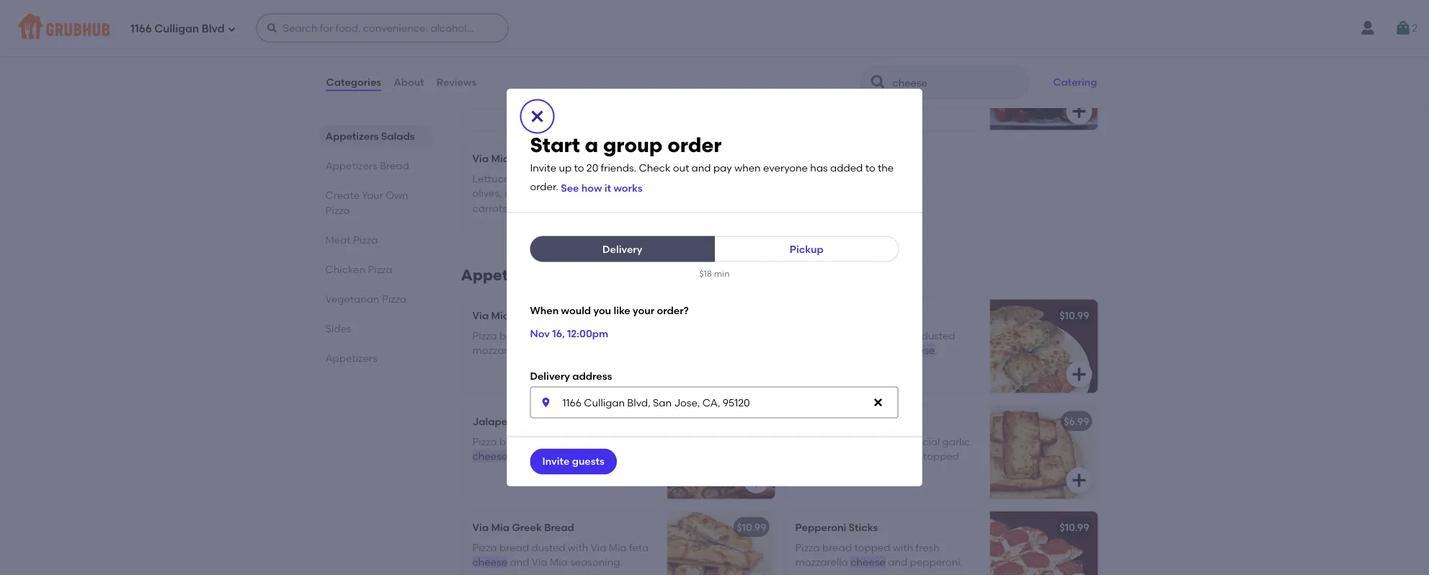 Task type: vqa. For each thing, say whether or not it's contained in the screenshot.
strawberry,
no



Task type: locate. For each thing, give the bounding box(es) containing it.
fresh down you
[[593, 330, 617, 342]]

0 horizontal spatial appetizers bread
[[326, 159, 409, 172]]

with inside pizza bread, pesto sauce, dusted with fresh mozzarella
[[796, 345, 816, 357]]

culligan
[[154, 22, 199, 35]]

bread down pepperoni sticks on the bottom of page
[[823, 542, 852, 554]]

2 horizontal spatial fresh
[[916, 542, 940, 554]]

1 vertical spatial pizza bread topped with fresh mozzarella
[[796, 542, 940, 569]]

1 horizontal spatial ,
[[925, 67, 928, 79]]

2 greek from the top
[[512, 522, 542, 534]]

1 horizontal spatial feta
[[629, 542, 649, 554]]

and inside start a group order invite up to 20 friends. check out and pay when everyone has added to the order.
[[692, 161, 711, 174]]

bread
[[500, 330, 529, 342], [500, 542, 529, 554], [823, 542, 852, 554]]

with inside pizza bread dusted with via mia feta cheese and via mia seasoning.
[[568, 542, 589, 554]]

1 horizontal spatial .
[[935, 345, 938, 357]]

1 horizontal spatial appetizers bread
[[461, 266, 593, 284]]

olives, down lettuce, tomatoes, cheese
[[881, 82, 910, 94]]

pizza bread topped with fresh mozzarella down cheesy
[[473, 330, 617, 357]]

cheese down jalapeno
[[473, 451, 508, 463]]

0 vertical spatial cucumber,
[[913, 82, 965, 94]]

jalapeno
[[563, 451, 606, 463]]

hearts, down lettuce, tomatoes, cheese
[[844, 82, 878, 94]]

via mia greek bread image
[[667, 512, 776, 575]]

salad for via mia greek salad
[[545, 152, 573, 165]]

, olives, pepperoncini and carrots.
[[473, 82, 632, 108]]

pesto
[[857, 330, 885, 342]]

lettuce,
[[796, 67, 836, 79], [473, 173, 513, 185]]

with right "16," at the bottom left of page
[[570, 330, 591, 342]]

0 vertical spatial lettuce,
[[796, 67, 836, 79]]

added
[[831, 161, 863, 174]]

0 vertical spatial svg image
[[748, 209, 765, 226]]

pizza bread topped with fresh mozzarella
[[473, 330, 617, 357], [796, 542, 940, 569]]

1 to from the left
[[574, 161, 584, 174]]

1 $9.99 from the top
[[742, 46, 767, 59]]

feta inside the lettuce, cherry tomatoes, onion, olives, cucumber, artichoke hearts, carrots, pepperoncini and feta .
[[602, 202, 622, 214]]

nov
[[530, 327, 550, 340]]

with
[[570, 330, 591, 342], [796, 345, 816, 357], [573, 436, 593, 448], [796, 465, 816, 478], [568, 542, 589, 554], [893, 542, 914, 554]]

1 horizontal spatial fresh
[[819, 345, 843, 357]]

carrots. inside , olives, pepperoncini and carrots.
[[473, 96, 510, 108]]

greek up 'cherry'
[[512, 152, 542, 165]]

1 vertical spatial bread,
[[500, 436, 532, 448]]

2 vertical spatial svg image
[[1071, 472, 1088, 490]]

up
[[559, 161, 572, 174]]

appetizers bread
[[326, 159, 409, 172], [461, 266, 593, 284]]

bread, left the pesto
[[823, 330, 855, 342]]

when would you like your order?
[[530, 304, 689, 317]]

, inside ', artichoke hearts, olives, cucumber, pepperoncini and carrots.'
[[925, 67, 928, 79]]

mozzarella down the pepperoni
[[796, 557, 849, 569]]

pizza bread topped with fresh mozzarella down pepperoni sticks on the bottom of page
[[796, 542, 940, 569]]

svg image up bread.
[[873, 397, 884, 408]]

greek
[[512, 152, 542, 165], [512, 522, 542, 534]]

order.
[[530, 181, 559, 193]]

0 vertical spatial pizza bread topped with fresh mozzarella
[[473, 330, 617, 357]]

1 horizontal spatial sticks
[[849, 522, 879, 534]]

0 horizontal spatial tomatoes,
[[549, 173, 598, 185]]

lettuce, cherry tomatoes, onion, olives, cucumber, artichoke hearts, carrots, pepperoncini and feta .
[[473, 173, 642, 229]]

0 vertical spatial greek
[[512, 152, 542, 165]]

pizza bread, topped with mozarella cheese and sliced jalapeno peppers.
[[473, 436, 652, 463]]

0 horizontal spatial artichoke
[[560, 188, 606, 200]]

appetizers bread inside appetizers bread tab
[[326, 159, 409, 172]]

create
[[326, 189, 360, 201]]

sliced
[[532, 451, 560, 463]]

, for carrots.
[[508, 82, 510, 94]]

1 vertical spatial svg image
[[873, 397, 884, 408]]

with up jalapeno
[[573, 436, 593, 448]]

hearts,
[[844, 82, 878, 94], [608, 188, 642, 200]]

appetizers bread down appetizers salads
[[326, 159, 409, 172]]

carrots. down "reviews" in the top left of the page
[[473, 96, 510, 108]]

1 vertical spatial delivery
[[530, 370, 570, 383]]

$18
[[700, 269, 712, 279]]

to left 20
[[574, 161, 584, 174]]

0 vertical spatial dusted
[[922, 330, 956, 342]]

svg image for 1/2 loaf french bread. special garlic sauce and via mia spices, topped with mozzarella
[[1071, 472, 1088, 490]]

lettuce, up the carrots,
[[473, 173, 513, 185]]

appetizers down sides
[[326, 352, 378, 364]]

appetizers up via mia cheesy bread
[[461, 266, 544, 284]]

your
[[633, 304, 655, 317]]

1 vertical spatial cucumber,
[[505, 188, 557, 200]]

dusted
[[922, 330, 956, 342], [532, 542, 566, 554]]

0 vertical spatial invite
[[530, 161, 557, 174]]

mia left cheesy
[[491, 310, 510, 322]]

2 button
[[1395, 15, 1418, 41]]

delivery address
[[530, 370, 612, 383]]

2 vertical spatial fresh
[[916, 542, 940, 554]]

svg image inside 2 'button'
[[1395, 19, 1413, 37]]

0 vertical spatial hearts,
[[844, 82, 878, 94]]

Search Via Mia Pizza search field
[[891, 76, 1002, 89]]

cucumber, inside the lettuce, cherry tomatoes, onion, olives, cucumber, artichoke hearts, carrots, pepperoncini and feta .
[[505, 188, 557, 200]]

1 vertical spatial greek
[[512, 522, 542, 534]]

2 $9.99 from the top
[[742, 152, 767, 165]]

bread
[[380, 159, 409, 172], [547, 266, 593, 284], [551, 310, 581, 322], [828, 416, 858, 428], [545, 522, 575, 534]]

, right search icon on the right top
[[925, 67, 928, 79]]

and inside pizza bread, topped with mozarella cheese and sliced jalapeno peppers.
[[510, 451, 530, 463]]

salad up see
[[545, 152, 573, 165]]

fresh up garlic bread
[[819, 345, 843, 357]]

1 vertical spatial ,
[[508, 82, 510, 94]]

1 vertical spatial lettuce,
[[473, 173, 513, 185]]

and left the pepperoni.
[[889, 557, 908, 569]]

via mia chef salad image
[[667, 37, 776, 130]]

1 horizontal spatial tomatoes,
[[838, 67, 888, 79]]

bread, inside pizza bread, topped with mozarella cheese and sliced jalapeno peppers.
[[500, 436, 532, 448]]

cucumber, right search icon on the right top
[[913, 82, 965, 94]]

seasoning.
[[570, 557, 623, 569]]

delivery inside button
[[603, 243, 643, 255]]

to
[[574, 161, 584, 174], [866, 161, 876, 174]]

$10.99
[[1060, 310, 1090, 322], [737, 416, 767, 428], [737, 522, 767, 534], [1060, 522, 1090, 534]]

appetizers bread tab
[[326, 158, 427, 173]]

svg image for lettuce, cherry tomatoes, onion, olives, cucumber, artichoke hearts, carrots, pepperoncini and feta
[[748, 209, 765, 226]]

0 vertical spatial pepperoncini
[[545, 82, 610, 94]]

0 vertical spatial artichoke
[[796, 82, 842, 94]]

0 horizontal spatial to
[[574, 161, 584, 174]]

1 vertical spatial invite
[[543, 455, 570, 468]]

1 horizontal spatial delivery
[[603, 243, 643, 255]]

start a group order invite up to 20 friends. check out and pay when everyone has added to the order.
[[530, 133, 894, 193]]

svg image
[[748, 209, 765, 226], [873, 397, 884, 408], [1071, 472, 1088, 490]]

address
[[573, 370, 612, 383]]

lettuce, for lettuce, tomatoes, cheese
[[796, 67, 836, 79]]

and up group
[[613, 82, 632, 94]]

1 horizontal spatial olives,
[[513, 82, 543, 94]]

0 horizontal spatial lettuce,
[[473, 173, 513, 185]]

1 horizontal spatial pizza bread topped with fresh mozzarella
[[796, 542, 940, 569]]

vegetarian
[[326, 293, 380, 305]]

bread down via mia cheesy bread
[[500, 330, 529, 342]]

$10.99 for cheese .
[[1060, 310, 1090, 322]]

bread up french
[[828, 416, 858, 428]]

0 vertical spatial fresh
[[593, 330, 617, 342]]

1 vertical spatial hearts,
[[608, 188, 642, 200]]

0 horizontal spatial bread,
[[500, 436, 532, 448]]

1 horizontal spatial dusted
[[922, 330, 956, 342]]

pizza down the pepperoni
[[796, 542, 820, 554]]

bread up own
[[380, 159, 409, 172]]

invite guests button
[[530, 449, 617, 475]]

fresh inside pizza bread, pesto sauce, dusted with fresh mozzarella
[[819, 345, 843, 357]]

carrots. inside ', artichoke hearts, olives, cucumber, pepperoncini and carrots.'
[[885, 96, 923, 108]]

search icon image
[[870, 74, 887, 91]]

0 horizontal spatial hearts,
[[608, 188, 642, 200]]

. inside the lettuce, cherry tomatoes, onion, olives, cucumber, artichoke hearts, carrots, pepperoncini and feta .
[[508, 217, 510, 229]]

svg image down $6.99
[[1071, 472, 1088, 490]]

hearts, down "onion,"
[[608, 188, 642, 200]]

appetizers bread up when
[[461, 266, 593, 284]]

, inside , olives, pepperoncini and carrots.
[[508, 82, 510, 94]]

catering button
[[1047, 66, 1104, 98]]

mia left seasoning.
[[550, 557, 568, 569]]

0 vertical spatial delivery
[[603, 243, 643, 255]]

reviews button
[[436, 56, 478, 108]]

pickup button
[[715, 236, 900, 262]]

topped
[[532, 330, 568, 342], [534, 436, 570, 448], [924, 451, 960, 463], [855, 542, 891, 554]]

pepperoncini down order.
[[513, 202, 578, 214]]

cucumber,
[[913, 82, 965, 94], [505, 188, 557, 200]]

and right out at the left top of page
[[692, 161, 711, 174]]

min
[[714, 269, 730, 279]]

2 vertical spatial pepperoncini
[[513, 202, 578, 214]]

carrots. down search icon on the right top
[[885, 96, 923, 108]]

olives, inside , olives, pepperoncini and carrots.
[[513, 82, 543, 94]]

pay
[[714, 161, 732, 174]]

0 horizontal spatial carrots.
[[473, 96, 510, 108]]

1 horizontal spatial bread,
[[823, 330, 855, 342]]

0 horizontal spatial feta
[[602, 202, 622, 214]]

0 horizontal spatial olives,
[[473, 188, 502, 200]]

mia up the carrots,
[[491, 152, 510, 165]]

0 vertical spatial .
[[508, 217, 510, 229]]

feta inside pizza bread dusted with via mia feta cheese and via mia seasoning.
[[629, 542, 649, 554]]

fresh up the pepperoni.
[[916, 542, 940, 554]]

pizza inside tab
[[353, 234, 378, 246]]

1 vertical spatial artichoke
[[560, 188, 606, 200]]

0 horizontal spatial .
[[508, 217, 510, 229]]

pizza right meat
[[353, 234, 378, 246]]

$18 min
[[700, 269, 730, 279]]

1 vertical spatial sticks
[[849, 522, 879, 534]]

1 vertical spatial dusted
[[532, 542, 566, 554]]

0 horizontal spatial fresh
[[593, 330, 617, 342]]

sides tab
[[326, 321, 427, 336]]

hearts, inside ', artichoke hearts, olives, cucumber, pepperoncini and carrots.'
[[844, 82, 878, 94]]

pepperoncini down lettuce, tomatoes, cheese
[[796, 96, 861, 108]]

1 vertical spatial tomatoes,
[[549, 173, 598, 185]]

loaf
[[813, 436, 831, 448]]

a
[[585, 133, 599, 157]]

lettuce, inside the lettuce, cherry tomatoes, onion, olives, cucumber, artichoke hearts, carrots, pepperoncini and feta .
[[473, 173, 513, 185]]

dusted down via mia greek bread at left
[[532, 542, 566, 554]]

bread, for fresh
[[823, 330, 855, 342]]

pizza bread dusted with via mia feta cheese and via mia seasoning.
[[473, 542, 649, 569]]

salad right chef
[[539, 46, 567, 59]]

appetizers inside tab
[[326, 352, 378, 364]]

with up "cheese and pepperoni."
[[893, 542, 914, 554]]

with inside 1/2 loaf french bread. special garlic sauce and via mia spices, topped with mozzarella
[[796, 465, 816, 478]]

when
[[530, 304, 559, 317]]

sticks
[[523, 416, 552, 428], [849, 522, 879, 534]]

mia down bread.
[[868, 451, 886, 463]]

sides
[[326, 322, 351, 335]]

olives, down chef
[[513, 82, 543, 94]]

appetizers
[[326, 130, 379, 142], [326, 159, 378, 172], [461, 266, 544, 284], [326, 352, 378, 364]]

and down french
[[828, 451, 847, 463]]

sticks for jalapeno sticks
[[523, 416, 552, 428]]

0 horizontal spatial svg image
[[748, 209, 765, 226]]

pizza left the pesto
[[796, 330, 820, 342]]

bread inside pizza bread dusted with via mia feta cheese and via mia seasoning.
[[500, 542, 529, 554]]

artichoke inside ', artichoke hearts, olives, cucumber, pepperoncini and carrots.'
[[796, 82, 842, 94]]

1 horizontal spatial hearts,
[[844, 82, 878, 94]]

with up "garlic"
[[796, 345, 816, 357]]

cheese down via mia greek bread at left
[[473, 557, 508, 569]]

mozzarella down french
[[819, 465, 871, 478]]

0 vertical spatial bread,
[[823, 330, 855, 342]]

greek for bread
[[512, 522, 542, 534]]

1 carrots. from the left
[[473, 96, 510, 108]]

fresh
[[593, 330, 617, 342], [819, 345, 843, 357], [916, 542, 940, 554]]

cheese inside pizza bread, topped with mozarella cheese and sliced jalapeno peppers.
[[473, 451, 508, 463]]

delivery button
[[530, 236, 715, 262]]

pizza inside pizza bread, pesto sauce, dusted with fresh mozzarella
[[796, 330, 820, 342]]

via mia pesto bread image
[[990, 300, 1099, 394]]

, down via mia chef salad
[[508, 82, 510, 94]]

delivery
[[603, 243, 643, 255], [530, 370, 570, 383]]

16,
[[552, 327, 565, 340]]

with up seasoning.
[[568, 542, 589, 554]]

pizza down via mia greek bread at left
[[473, 542, 497, 554]]

1 horizontal spatial carrots.
[[885, 96, 923, 108]]

0 vertical spatial sticks
[[523, 416, 552, 428]]

meat pizza
[[326, 234, 378, 246]]

topped up sliced
[[534, 436, 570, 448]]

0 horizontal spatial dusted
[[532, 542, 566, 554]]

1 horizontal spatial cucumber,
[[913, 82, 965, 94]]

2 horizontal spatial olives,
[[881, 82, 910, 94]]

garlic bread
[[796, 416, 858, 428]]

and left sliced
[[510, 451, 530, 463]]

and down search icon on the right top
[[863, 96, 883, 108]]

lettuce, down via mia garden salad at the right top
[[796, 67, 836, 79]]

1 horizontal spatial svg image
[[873, 397, 884, 408]]

bread for via
[[500, 330, 529, 342]]

bread down via mia greek bread at left
[[500, 542, 529, 554]]

sticks up sliced
[[523, 416, 552, 428]]

greek up pizza bread dusted with via mia feta cheese and via mia seasoning.
[[512, 522, 542, 534]]

0 vertical spatial $9.99
[[742, 46, 767, 59]]

salad up search icon on the right top
[[875, 46, 904, 59]]

pizza down create
[[326, 204, 350, 216]]

0 horizontal spatial ,
[[508, 82, 510, 94]]

, for cucumber,
[[925, 67, 928, 79]]

to left the
[[866, 161, 876, 174]]

appetizers salads tab
[[326, 128, 427, 143]]

pepperoncini inside the lettuce, cherry tomatoes, onion, olives, cucumber, artichoke hearts, carrots, pepperoncini and feta .
[[513, 202, 578, 214]]

$10.99 for pizza bread, topped with mozarella cheese and sliced jalapeno peppers.
[[737, 416, 767, 428]]

dusted up 'cheese .'
[[922, 330, 956, 342]]

via mia greek bread
[[473, 522, 575, 534]]

0 horizontal spatial pizza bread topped with fresh mozzarella
[[473, 330, 617, 357]]

mozzarella down the pesto
[[845, 345, 898, 357]]

bread, inside pizza bread, pesto sauce, dusted with fresh mozzarella
[[823, 330, 855, 342]]

categories button
[[326, 56, 382, 108]]

with down sauce
[[796, 465, 816, 478]]

and down 'how'
[[580, 202, 600, 214]]

pizza inside pizza bread, topped with mozarella cheese and sliced jalapeno peppers.
[[473, 436, 497, 448]]

1 greek from the top
[[512, 152, 542, 165]]

mia left the garden
[[814, 46, 833, 59]]

group
[[603, 133, 663, 157]]

via
[[473, 46, 489, 59], [796, 46, 812, 59], [473, 152, 489, 165], [473, 310, 489, 322], [849, 451, 865, 463], [473, 522, 489, 534], [591, 542, 607, 554], [532, 557, 548, 569]]

0 vertical spatial appetizers bread
[[326, 159, 409, 172]]

mozzarella inside pizza bread, pesto sauce, dusted with fresh mozzarella
[[845, 345, 898, 357]]

svg image down when
[[748, 209, 765, 226]]

garlic bread image
[[990, 406, 1099, 500]]

vegetarian pizza tab
[[326, 291, 427, 306]]

1 horizontal spatial to
[[866, 161, 876, 174]]

cucumber, down 'cherry'
[[505, 188, 557, 200]]

and inside the lettuce, cherry tomatoes, onion, olives, cucumber, artichoke hearts, carrots, pepperoncini and feta .
[[580, 202, 600, 214]]

0 vertical spatial feta
[[602, 202, 622, 214]]

about button
[[393, 56, 425, 108]]

and down via mia greek bread at left
[[510, 557, 530, 569]]

cheese
[[890, 67, 925, 79], [473, 82, 508, 94], [900, 345, 935, 357], [473, 451, 508, 463], [473, 557, 508, 569], [851, 557, 886, 569]]

artichoke
[[796, 82, 842, 94], [560, 188, 606, 200]]

1 vertical spatial pepperoncini
[[796, 96, 861, 108]]

svg image
[[1395, 19, 1413, 37], [267, 22, 278, 34], [228, 25, 236, 34], [1071, 103, 1088, 120], [529, 108, 546, 125], [748, 366, 765, 384], [1071, 366, 1088, 384], [540, 397, 552, 408], [748, 472, 765, 490]]

1 horizontal spatial artichoke
[[796, 82, 842, 94]]

delivery up like
[[603, 243, 643, 255]]

,
[[925, 67, 928, 79], [508, 82, 510, 94]]

20
[[587, 161, 599, 174]]

pepperoncini inside ', artichoke hearts, olives, cucumber, pepperoncini and carrots.'
[[796, 96, 861, 108]]

delivery left address
[[530, 370, 570, 383]]

sticks right the pepperoni
[[849, 522, 879, 534]]

1 vertical spatial .
[[935, 345, 938, 357]]

pepperoncini up a
[[545, 82, 610, 94]]

0 horizontal spatial sticks
[[523, 416, 552, 428]]

olives,
[[513, 82, 543, 94], [881, 82, 910, 94], [473, 188, 502, 200]]

bread for pepperoni
[[823, 542, 852, 554]]

olives, up the carrots,
[[473, 188, 502, 200]]

create your own pizza tab
[[326, 187, 427, 218]]

meat pizza tab
[[326, 232, 427, 247]]

topped down garlic
[[924, 451, 960, 463]]

0 vertical spatial ,
[[925, 67, 928, 79]]

2 carrots. from the left
[[885, 96, 923, 108]]

reviews
[[437, 76, 477, 88]]

2 horizontal spatial svg image
[[1071, 472, 1088, 490]]

works
[[614, 182, 643, 194]]

1 vertical spatial feta
[[629, 542, 649, 554]]

spices,
[[888, 451, 921, 463]]

pizza down jalapeno
[[473, 436, 497, 448]]

french
[[834, 436, 867, 448]]

vegetarian pizza
[[326, 293, 407, 305]]

via mia greek salad image
[[667, 143, 776, 236]]

1 vertical spatial $9.99
[[742, 152, 767, 165]]

out
[[673, 161, 689, 174]]

bread, down jalapeno sticks
[[500, 436, 532, 448]]

0 horizontal spatial delivery
[[530, 370, 570, 383]]

olives, inside the lettuce, cherry tomatoes, onion, olives, cucumber, artichoke hearts, carrots, pepperoncini and feta .
[[473, 188, 502, 200]]

1 vertical spatial fresh
[[819, 345, 843, 357]]

1 horizontal spatial lettuce,
[[796, 67, 836, 79]]

0 horizontal spatial cucumber,
[[505, 188, 557, 200]]



Task type: describe. For each thing, give the bounding box(es) containing it.
topped inside pizza bread, topped with mozarella cheese and sliced jalapeno peppers.
[[534, 436, 570, 448]]

salad for via mia chef salad
[[539, 46, 567, 59]]

delivery for delivery address
[[530, 370, 570, 383]]

tomatoes, inside the lettuce, cherry tomatoes, onion, olives, cucumber, artichoke hearts, carrots, pepperoncini and feta .
[[549, 173, 598, 185]]

lettuce, for lettuce, cherry tomatoes, onion, olives, cucumber, artichoke hearts, carrots, pepperoncini and feta .
[[473, 173, 513, 185]]

pepperoni
[[796, 522, 847, 534]]

sauce,
[[887, 330, 919, 342]]

pepperoncini inside , olives, pepperoncini and carrots.
[[545, 82, 610, 94]]

order
[[668, 133, 722, 157]]

and inside 1/2 loaf french bread. special garlic sauce and via mia spices, topped with mozzarella
[[828, 451, 847, 463]]

invite guests
[[543, 455, 605, 468]]

Search Address search field
[[530, 387, 899, 418]]

2
[[1413, 22, 1418, 34]]

see
[[561, 182, 579, 194]]

pizza inside pizza bread dusted with via mia feta cheese and via mia seasoning.
[[473, 542, 497, 554]]

friends.
[[601, 161, 637, 174]]

chicken pizza tab
[[326, 262, 427, 277]]

2 to from the left
[[866, 161, 876, 174]]

check
[[639, 161, 671, 174]]

see how it works
[[561, 182, 643, 194]]

chicken pizza
[[326, 263, 393, 275]]

via mia greek salad
[[473, 152, 573, 165]]

cheese and pepperoni.
[[851, 557, 964, 569]]

mozzarella down via mia cheesy bread
[[473, 345, 526, 357]]

cucumber, inside ', artichoke hearts, olives, cucumber, pepperoncini and carrots.'
[[913, 82, 965, 94]]

fresh for via mia cheesy bread
[[593, 330, 617, 342]]

sauce
[[796, 451, 825, 463]]

mozzarella inside 1/2 loaf french bread. special garlic sauce and via mia spices, topped with mozzarella
[[819, 465, 871, 478]]

see how it works button
[[561, 175, 643, 201]]

cheese .
[[900, 345, 938, 357]]

mia up pizza bread dusted with via mia feta cheese and via mia seasoning.
[[491, 522, 510, 534]]

garden
[[835, 46, 873, 59]]

jalapeno sticks
[[473, 416, 552, 428]]

cherry
[[515, 173, 546, 185]]

appetizers up create
[[326, 159, 378, 172]]

bread up pizza bread dusted with via mia feta cheese and via mia seasoning.
[[545, 522, 575, 534]]

topped up "cheese and pepperoni."
[[855, 542, 891, 554]]

hearts, inside the lettuce, cherry tomatoes, onion, olives, cucumber, artichoke hearts, carrots, pepperoncini and feta .
[[608, 188, 642, 200]]

cheese down pepperoni sticks on the bottom of page
[[851, 557, 886, 569]]

olives, inside ', artichoke hearts, olives, cucumber, pepperoncini and carrots.'
[[881, 82, 910, 94]]

cheese inside pizza bread dusted with via mia feta cheese and via mia seasoning.
[[473, 557, 508, 569]]

special
[[904, 436, 940, 448]]

mia inside 1/2 loaf french bread. special garlic sauce and via mia spices, topped with mozzarella
[[868, 451, 886, 463]]

pizza bread topped with fresh mozzarella for mia
[[473, 330, 617, 357]]

topped down when
[[532, 330, 568, 342]]

0 vertical spatial tomatoes,
[[838, 67, 888, 79]]

it
[[605, 182, 612, 194]]

has
[[811, 161, 828, 174]]

garlic
[[943, 436, 971, 448]]

invite inside start a group order invite up to 20 friends. check out and pay when everyone has added to the order.
[[530, 161, 557, 174]]

pizza bread, pesto sauce, dusted with fresh mozzarella
[[796, 330, 956, 357]]

salads
[[381, 130, 415, 142]]

pizza inside create your own pizza
[[326, 204, 350, 216]]

$10.99 for pizza bread dusted with via mia feta cheese and via mia seasoning.
[[737, 522, 767, 534]]

$10.99 for cheese and pepperoni.
[[1060, 522, 1090, 534]]

1 vertical spatial appetizers bread
[[461, 266, 593, 284]]

pizza up vegetarian pizza tab
[[368, 263, 393, 275]]

blvd
[[202, 22, 225, 35]]

everyone
[[764, 161, 808, 174]]

cheesy
[[512, 310, 549, 322]]

guests
[[572, 455, 605, 468]]

cheese down via mia chef salad
[[473, 82, 508, 94]]

pizza down via mia cheesy bread
[[473, 330, 497, 342]]

garlic
[[796, 416, 826, 428]]

nov 16, 12:00pm button
[[530, 321, 609, 347]]

pizza bread topped with fresh mozzarella for sticks
[[796, 542, 940, 569]]

lettuce, tomatoes, cheese
[[796, 67, 925, 79]]

fresh for pepperoni sticks
[[916, 542, 940, 554]]

nov 16, 12:00pm
[[530, 327, 609, 340]]

via mia cheesy bread
[[473, 310, 581, 322]]

appetizers salads
[[326, 130, 415, 142]]

main navigation navigation
[[0, 0, 1430, 56]]

via mia garden salad
[[796, 46, 904, 59]]

1166 culligan blvd
[[131, 22, 225, 35]]

mia up seasoning.
[[609, 542, 627, 554]]

categories
[[326, 76, 382, 88]]

jalapeno sticks image
[[667, 406, 776, 500]]

bread inside tab
[[380, 159, 409, 172]]

chicken
[[326, 263, 366, 275]]

own
[[386, 189, 409, 201]]

mia left chef
[[491, 46, 510, 59]]

, artichoke hearts, olives, cucumber, pepperoncini and carrots.
[[796, 67, 965, 108]]

create your own pizza
[[326, 189, 409, 216]]

via mia chef salad
[[473, 46, 567, 59]]

order?
[[657, 304, 689, 317]]

carrots,
[[473, 202, 510, 214]]

salad for via mia garden salad
[[875, 46, 904, 59]]

sticks for pepperoni sticks
[[849, 522, 879, 534]]

delivery for delivery
[[603, 243, 643, 255]]

via inside 1/2 loaf french bread. special garlic sauce and via mia spices, topped with mozzarella
[[849, 451, 865, 463]]

cheese right search icon on the right top
[[890, 67, 925, 79]]

$9.99 for via mia greek salad
[[742, 152, 767, 165]]

greek for salad
[[512, 152, 542, 165]]

appetizers tab
[[326, 350, 427, 366]]

jalapeno
[[473, 416, 520, 428]]

like
[[614, 304, 631, 317]]

topped inside 1/2 loaf french bread. special garlic sauce and via mia spices, topped with mozzarella
[[924, 451, 960, 463]]

appetizers up appetizers bread tab
[[326, 130, 379, 142]]

when
[[735, 161, 761, 174]]

and inside , olives, pepperoncini and carrots.
[[613, 82, 632, 94]]

bread, for and
[[500, 436, 532, 448]]

via mia garden salad image
[[990, 37, 1099, 130]]

$6.99
[[1064, 416, 1090, 428]]

bread up would
[[547, 266, 593, 284]]

with inside pizza bread, topped with mozarella cheese and sliced jalapeno peppers.
[[573, 436, 593, 448]]

invite inside button
[[543, 455, 570, 468]]

how
[[582, 182, 602, 194]]

pepperoni.
[[910, 557, 964, 569]]

pepperoni sticks image
[[990, 512, 1099, 575]]

bread up nov 16, 12:00pm
[[551, 310, 581, 322]]

dusted inside pizza bread, pesto sauce, dusted with fresh mozzarella
[[922, 330, 956, 342]]

your
[[362, 189, 383, 201]]

via mia cheesy bread image
[[667, 300, 776, 394]]

artichoke inside the lettuce, cherry tomatoes, onion, olives, cucumber, artichoke hearts, carrots, pepperoncini and feta .
[[560, 188, 606, 200]]

$9.99 for via mia chef salad
[[742, 46, 767, 59]]

1/2
[[796, 436, 810, 448]]

pepperoni sticks
[[796, 522, 879, 534]]

mozarella
[[596, 436, 644, 448]]

meat
[[326, 234, 351, 246]]

and inside ', artichoke hearts, olives, cucumber, pepperoncini and carrots.'
[[863, 96, 883, 108]]

dusted inside pizza bread dusted with via mia feta cheese and via mia seasoning.
[[532, 542, 566, 554]]

would
[[561, 304, 591, 317]]

bread.
[[870, 436, 902, 448]]

pickup
[[790, 243, 824, 255]]

1166
[[131, 22, 152, 35]]

and inside pizza bread dusted with via mia feta cheese and via mia seasoning.
[[510, 557, 530, 569]]

cheese down sauce,
[[900, 345, 935, 357]]

about
[[394, 76, 424, 88]]

pizza up sides tab
[[382, 293, 407, 305]]



